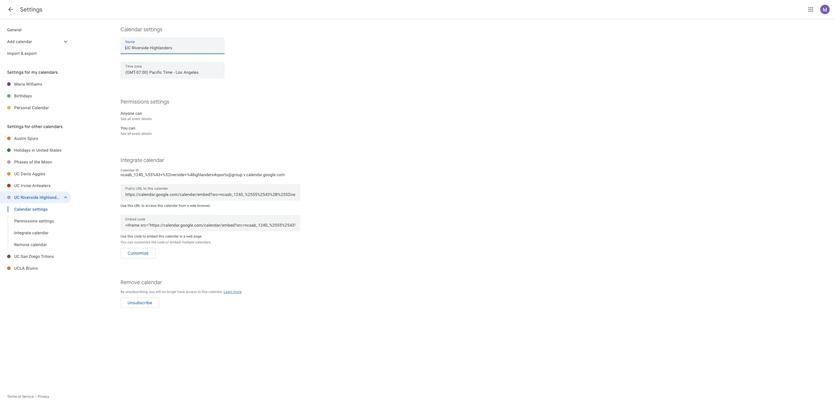 Task type: describe. For each thing, give the bounding box(es) containing it.
uc riverside highlanders
[[14, 195, 63, 200]]

austin spurs link
[[14, 133, 71, 145]]

1 horizontal spatial embed
[[170, 241, 181, 245]]

ucla bruins
[[14, 266, 38, 271]]

settings for settings for other calendars
[[7, 124, 24, 129]]

you for you can see all event details
[[121, 126, 128, 131]]

riverside
[[21, 195, 38, 200]]

1 vertical spatial access
[[186, 290, 197, 294]]

use this code to embed this calendar in a web page.
[[121, 235, 202, 239]]

by
[[121, 290, 125, 294]]

go back image
[[7, 6, 14, 13]]

0 horizontal spatial code
[[134, 235, 142, 239]]

phases of the moon tree item
[[0, 156, 71, 168]]

longer
[[167, 290, 177, 294]]

this left 'url'
[[127, 204, 133, 208]]

all for anyone
[[127, 117, 131, 121]]

calendars.
[[195, 241, 212, 245]]

1 vertical spatial in
[[180, 235, 183, 239]]

anteaters
[[32, 184, 51, 188]]

2 vertical spatial to
[[198, 290, 201, 294]]

uc riverside highlanders tree item
[[0, 192, 71, 204]]

settings for my calendars
[[7, 70, 58, 75]]

web for page.
[[186, 235, 193, 239]]

phases
[[14, 160, 28, 165]]

import
[[7, 51, 20, 56]]

tritons
[[41, 255, 54, 259]]

–
[[34, 395, 37, 399]]

group containing calendar settings
[[0, 204, 71, 251]]

browser.
[[197, 204, 211, 208]]

irvine
[[21, 184, 31, 188]]

you for you can customize the code or embed multiple calendars.
[[121, 241, 127, 245]]

for for my
[[25, 70, 30, 75]]

details for anyone can
[[141, 117, 152, 121]]

customize
[[128, 251, 149, 256]]

settings for other calendars
[[7, 124, 63, 129]]

general
[[7, 27, 22, 32]]

more
[[234, 290, 242, 294]]

0 horizontal spatial embed
[[147, 235, 158, 239]]

2 vertical spatial can
[[127, 241, 133, 245]]

holidays
[[14, 148, 31, 153]]

this up customize
[[127, 235, 133, 239]]

a for in
[[183, 235, 185, 239]]

integrate calendar inside group
[[14, 231, 49, 236]]

uc san diego tritons
[[14, 255, 54, 259]]

this left from
[[158, 204, 163, 208]]

aggies
[[32, 172, 45, 176]]

anyone
[[121, 111, 134, 116]]

ucla bruins link
[[14, 263, 71, 275]]

calendar inside calendar id ncaab_1240_%55%43+%52iverside+%48ighlanders#sports@group.v.calendar.google.com
[[121, 169, 135, 173]]

0 vertical spatial access
[[145, 204, 157, 208]]

of for service
[[18, 395, 21, 399]]

calendars for settings for my calendars
[[39, 70, 58, 75]]

uc for uc riverside highlanders
[[14, 195, 20, 200]]

personal calendar
[[14, 106, 49, 110]]

customize
[[134, 241, 150, 245]]

learn
[[224, 290, 233, 294]]

uc davis aggies tree item
[[0, 168, 71, 180]]

uc irvine anteaters link
[[14, 180, 71, 192]]

uc davis aggies link
[[14, 168, 71, 180]]

unsubscribing,
[[125, 290, 148, 294]]

calendars for settings for other calendars
[[43, 124, 63, 129]]

the inside tree item
[[34, 160, 40, 165]]

by unsubscribing, you will no longer have access to this calendar. learn more
[[121, 290, 242, 294]]

have
[[177, 290, 185, 294]]

personal calendar tree item
[[0, 102, 71, 114]]

1 horizontal spatial remove
[[121, 280, 140, 286]]

this left calendar.
[[202, 290, 208, 294]]

austin spurs
[[14, 136, 38, 141]]

you can see all event details
[[121, 126, 152, 136]]

other
[[31, 124, 42, 129]]

united
[[36, 148, 48, 153]]

moon
[[41, 160, 52, 165]]

my
[[31, 70, 37, 75]]

can for anyone can
[[135, 111, 142, 116]]

service
[[22, 395, 34, 399]]

bruins
[[26, 266, 38, 271]]

states
[[49, 148, 62, 153]]

remove calendar inside group
[[14, 243, 47, 247]]

add
[[7, 39, 15, 44]]

diego
[[29, 255, 40, 259]]

maria
[[14, 82, 25, 87]]

1 horizontal spatial integrate
[[121, 157, 142, 164]]

to for code
[[143, 235, 146, 239]]

maria williams
[[14, 82, 42, 87]]

phases of the moon link
[[14, 156, 71, 168]]

privacy link
[[38, 395, 49, 399]]

to for url
[[141, 204, 145, 208]]

san
[[21, 255, 28, 259]]

birthdays link
[[14, 90, 71, 102]]

or
[[166, 241, 169, 245]]

uc san diego tritons link
[[14, 251, 71, 263]]

uc for uc irvine anteaters
[[14, 184, 20, 188]]



Task type: vqa. For each thing, say whether or not it's contained in the screenshot.
the right NEW
no



Task type: locate. For each thing, give the bounding box(es) containing it.
a right from
[[187, 204, 189, 208]]

0 horizontal spatial a
[[183, 235, 185, 239]]

from
[[179, 204, 186, 208]]

can left 'customize'
[[127, 241, 133, 245]]

event for you can
[[132, 132, 140, 136]]

settings for my calendars tree
[[0, 78, 71, 114]]

settings for settings for my calendars
[[7, 70, 24, 75]]

in
[[32, 148, 35, 153], [180, 235, 183, 239]]

access right 'have'
[[186, 290, 197, 294]]

uc san diego tritons tree item
[[0, 251, 71, 263]]

0 vertical spatial event
[[132, 117, 140, 121]]

holidays in united states
[[14, 148, 62, 153]]

0 vertical spatial can
[[135, 111, 142, 116]]

1 vertical spatial to
[[143, 235, 146, 239]]

settings heading
[[20, 6, 43, 13]]

1 vertical spatial use
[[121, 235, 127, 239]]

export
[[25, 51, 37, 56]]

code up 'customize'
[[134, 235, 142, 239]]

4 uc from the top
[[14, 255, 20, 259]]

2 use from the top
[[121, 235, 127, 239]]

calendar id ncaab_1240_%55%43+%52iverside+%48ighlanders#sports@group.v.calendar.google.com
[[121, 169, 285, 177]]

permissions down the riverside
[[14, 219, 38, 224]]

holidays in united states tree item
[[0, 145, 71, 156]]

0 vertical spatial of
[[29, 160, 33, 165]]

0 vertical spatial remove calendar
[[14, 243, 47, 247]]

embed
[[147, 235, 158, 239], [170, 241, 181, 245]]

uc left irvine
[[14, 184, 20, 188]]

0 horizontal spatial access
[[145, 204, 157, 208]]

details up you can see all event details
[[141, 117, 152, 121]]

details
[[141, 117, 152, 121], [141, 132, 152, 136]]

a for from
[[187, 204, 189, 208]]

permissions settings
[[121, 99, 169, 106], [14, 219, 54, 224]]

austin
[[14, 136, 26, 141]]

the left the moon
[[34, 160, 40, 165]]

0 vertical spatial web
[[190, 204, 196, 208]]

1 event from the top
[[132, 117, 140, 121]]

1 horizontal spatial integrate calendar
[[121, 157, 164, 164]]

0 vertical spatial permissions settings
[[121, 99, 169, 106]]

all down anyone
[[127, 117, 131, 121]]

2 you from the top
[[121, 241, 127, 245]]

uc left davis
[[14, 172, 20, 176]]

0 horizontal spatial integrate
[[14, 231, 31, 236]]

1 vertical spatial details
[[141, 132, 152, 136]]

uc irvine anteaters
[[14, 184, 51, 188]]

for
[[25, 70, 30, 75], [25, 124, 30, 129]]

this up you can customize the code or embed multiple calendars.
[[159, 235, 164, 239]]

add calendar
[[7, 39, 32, 44]]

2 vertical spatial settings
[[7, 124, 24, 129]]

0 vertical spatial code
[[134, 235, 142, 239]]

settings right go back icon
[[20, 6, 43, 13]]

to left calendar.
[[198, 290, 201, 294]]

in inside 'holidays in united states' link
[[32, 148, 35, 153]]

1 vertical spatial code
[[157, 241, 165, 245]]

1 for from the top
[[25, 70, 30, 75]]

event inside you can see all event details
[[132, 132, 140, 136]]

calendar inside tree item
[[32, 106, 49, 110]]

see inside you can see all event details
[[121, 132, 126, 136]]

1 vertical spatial event
[[132, 132, 140, 136]]

uc inside uc irvine anteaters link
[[14, 184, 20, 188]]

0 vertical spatial see
[[121, 117, 126, 121]]

1 horizontal spatial remove calendar
[[121, 280, 162, 286]]

0 horizontal spatial remove calendar
[[14, 243, 47, 247]]

to
[[141, 204, 145, 208], [143, 235, 146, 239], [198, 290, 201, 294]]

3 uc from the top
[[14, 195, 20, 200]]

1 vertical spatial embed
[[170, 241, 181, 245]]

unsubscribe
[[128, 301, 152, 306]]

personal calendar link
[[14, 102, 71, 114]]

ucla
[[14, 266, 25, 271]]

2 event from the top
[[132, 132, 140, 136]]

all inside you can see all event details
[[127, 132, 131, 136]]

permissions up anyone
[[121, 99, 149, 106]]

0 horizontal spatial permissions
[[14, 219, 38, 224]]

uc
[[14, 172, 20, 176], [14, 184, 20, 188], [14, 195, 20, 200], [14, 255, 20, 259]]

maria williams tree item
[[0, 78, 71, 90]]

1 vertical spatial web
[[186, 235, 193, 239]]

web
[[190, 204, 196, 208], [186, 235, 193, 239]]

use for use this url to access this calendar from a web browser.
[[121, 204, 127, 208]]

1 horizontal spatial a
[[187, 204, 189, 208]]

to right 'url'
[[141, 204, 145, 208]]

1 vertical spatial remove
[[121, 280, 140, 286]]

1 vertical spatial permissions settings
[[14, 219, 54, 224]]

use this url to access this calendar from a web browser.
[[121, 204, 211, 208]]

of right 'terms' on the bottom of the page
[[18, 395, 21, 399]]

2 all from the top
[[127, 132, 131, 136]]

terms of service link
[[7, 395, 34, 399]]

0 horizontal spatial remove
[[14, 243, 29, 247]]

1 use from the top
[[121, 204, 127, 208]]

calendar
[[121, 26, 142, 33], [32, 106, 49, 110], [121, 169, 135, 173], [14, 207, 31, 212]]

0 vertical spatial to
[[141, 204, 145, 208]]

0 vertical spatial details
[[141, 117, 152, 121]]

1 vertical spatial integrate
[[14, 231, 31, 236]]

0 horizontal spatial the
[[34, 160, 40, 165]]

0 vertical spatial calendar settings
[[121, 26, 163, 33]]

None text field
[[125, 44, 220, 52], [125, 68, 220, 77], [125, 221, 296, 230], [125, 44, 220, 52], [125, 68, 220, 77], [125, 221, 296, 230]]

uc davis aggies
[[14, 172, 45, 176]]

1 you from the top
[[121, 126, 128, 131]]

1 horizontal spatial permissions settings
[[121, 99, 169, 106]]

1 vertical spatial you
[[121, 241, 127, 245]]

to up 'customize'
[[143, 235, 146, 239]]

permissions inside group
[[14, 219, 38, 224]]

group
[[0, 204, 71, 251]]

0 vertical spatial in
[[32, 148, 35, 153]]

a up multiple
[[183, 235, 185, 239]]

1 details from the top
[[141, 117, 152, 121]]

1 vertical spatial permissions
[[14, 219, 38, 224]]

0 vertical spatial calendars
[[39, 70, 58, 75]]

0 horizontal spatial of
[[18, 395, 21, 399]]

1 vertical spatial settings
[[7, 70, 24, 75]]

1 all from the top
[[127, 117, 131, 121]]

can inside anyone can see all event details
[[135, 111, 142, 116]]

can right anyone
[[135, 111, 142, 116]]

the down use this code to embed this calendar in a web page.
[[151, 241, 156, 245]]

use
[[121, 204, 127, 208], [121, 235, 127, 239]]

1 vertical spatial calendars
[[43, 124, 63, 129]]

you left 'customize'
[[121, 241, 127, 245]]

web right from
[[190, 204, 196, 208]]

calendar settings inside group
[[14, 207, 48, 212]]

1 vertical spatial integrate calendar
[[14, 231, 49, 236]]

settings up "austin"
[[7, 124, 24, 129]]

can
[[135, 111, 142, 116], [129, 126, 135, 131], [127, 241, 133, 245]]

access
[[145, 204, 157, 208], [186, 290, 197, 294]]

unsubscribe button
[[121, 296, 159, 310]]

embed right or
[[170, 241, 181, 245]]

1 uc from the top
[[14, 172, 20, 176]]

&
[[21, 51, 23, 56]]

permissions settings up anyone can see all event details at the left top of page
[[121, 99, 169, 106]]

1 vertical spatial a
[[183, 235, 185, 239]]

1 see from the top
[[121, 117, 126, 121]]

for left other
[[25, 124, 30, 129]]

uc irvine anteaters tree item
[[0, 180, 71, 192]]

see for you can
[[121, 132, 126, 136]]

uc for uc san diego tritons
[[14, 255, 20, 259]]

integrate calendar
[[121, 157, 164, 164], [14, 231, 49, 236]]

0 horizontal spatial calendar settings
[[14, 207, 48, 212]]

1 horizontal spatial of
[[29, 160, 33, 165]]

1 horizontal spatial in
[[180, 235, 183, 239]]

1 vertical spatial of
[[18, 395, 21, 399]]

remove up unsubscribing,
[[121, 280, 140, 286]]

2 details from the top
[[141, 132, 152, 136]]

details inside you can see all event details
[[141, 132, 152, 136]]

id
[[136, 169, 139, 173]]

uc inside uc riverside highlanders link
[[14, 195, 20, 200]]

all for you
[[127, 132, 131, 136]]

1 horizontal spatial permissions
[[121, 99, 149, 106]]

of for the
[[29, 160, 33, 165]]

1 horizontal spatial the
[[151, 241, 156, 245]]

you inside you can see all event details
[[121, 126, 128, 131]]

highlanders
[[40, 195, 63, 200]]

2 for from the top
[[25, 124, 30, 129]]

event for anyone can
[[132, 117, 140, 121]]

see for anyone can
[[121, 117, 126, 121]]

remove calendar up unsubscribing,
[[121, 280, 162, 286]]

permissions settings down uc riverside highlanders "tree item"
[[14, 219, 54, 224]]

williams
[[26, 82, 42, 87]]

integrate
[[121, 157, 142, 164], [14, 231, 31, 236]]

integrate up san
[[14, 231, 31, 236]]

see inside anyone can see all event details
[[121, 117, 126, 121]]

0 vertical spatial settings
[[20, 6, 43, 13]]

uc riverside highlanders link
[[14, 192, 63, 204]]

2 see from the top
[[121, 132, 126, 136]]

terms of service – privacy
[[7, 395, 49, 399]]

tree
[[0, 24, 71, 59]]

calendars right my on the top left
[[39, 70, 58, 75]]

uc left the riverside
[[14, 195, 20, 200]]

0 horizontal spatial in
[[32, 148, 35, 153]]

url
[[134, 204, 141, 208]]

1 vertical spatial for
[[25, 124, 30, 129]]

ucla bruins tree item
[[0, 263, 71, 275]]

birthdays
[[14, 94, 32, 98]]

integrate inside the settings for other calendars tree
[[14, 231, 31, 236]]

2 uc from the top
[[14, 184, 20, 188]]

1 vertical spatial all
[[127, 132, 131, 136]]

import & export
[[7, 51, 37, 56]]

can for you can
[[129, 126, 135, 131]]

holidays in united states link
[[14, 145, 71, 156]]

1 horizontal spatial code
[[157, 241, 165, 245]]

uc for uc davis aggies
[[14, 172, 20, 176]]

all down anyone can see all event details at the left top of page
[[127, 132, 131, 136]]

0 vertical spatial all
[[127, 117, 131, 121]]

all
[[127, 117, 131, 121], [127, 132, 131, 136]]

ncaab_1240_%55%43+%52iverside+%48ighlanders#sports@group.v.calendar.google.com
[[121, 173, 285, 177]]

spurs
[[27, 136, 38, 141]]

settings for other calendars tree
[[0, 133, 71, 275]]

can inside you can see all event details
[[129, 126, 135, 131]]

learn more link
[[224, 290, 242, 294]]

will
[[156, 290, 161, 294]]

see
[[121, 117, 126, 121], [121, 132, 126, 136]]

no
[[162, 290, 166, 294]]

use for use this code to embed this calendar in a web page.
[[121, 235, 127, 239]]

austin spurs tree item
[[0, 133, 71, 145]]

integrate up id on the left top
[[121, 157, 142, 164]]

you can customize the code or embed multiple calendars.
[[121, 241, 212, 245]]

for for other
[[25, 124, 30, 129]]

details inside anyone can see all event details
[[141, 117, 152, 121]]

all inside anyone can see all event details
[[127, 117, 131, 121]]

integrate calendar up id on the left top
[[121, 157, 164, 164]]

calendars up austin spurs link
[[43, 124, 63, 129]]

0 vertical spatial integrate
[[121, 157, 142, 164]]

1 horizontal spatial access
[[186, 290, 197, 294]]

access right 'url'
[[145, 204, 157, 208]]

integrate calendar up uc san diego tritons
[[14, 231, 49, 236]]

code down use this code to embed this calendar in a web page.
[[157, 241, 165, 245]]

None text field
[[125, 191, 296, 199]]

davis
[[21, 172, 31, 176]]

0 vertical spatial remove
[[14, 243, 29, 247]]

of right phases
[[29, 160, 33, 165]]

you down anyone
[[121, 126, 128, 131]]

privacy
[[38, 395, 49, 399]]

multiple
[[182, 241, 194, 245]]

1 vertical spatial calendar settings
[[14, 207, 48, 212]]

event
[[132, 117, 140, 121], [132, 132, 140, 136]]

personal
[[14, 106, 31, 110]]

remove calendar up uc san diego tritons
[[14, 243, 47, 247]]

remove up san
[[14, 243, 29, 247]]

details for you can
[[141, 132, 152, 136]]

uc inside uc davis aggies link
[[14, 172, 20, 176]]

birthdays tree item
[[0, 90, 71, 102]]

for left my on the top left
[[25, 70, 30, 75]]

page.
[[194, 235, 202, 239]]

0 vertical spatial you
[[121, 126, 128, 131]]

0 horizontal spatial permissions settings
[[14, 219, 54, 224]]

you
[[149, 290, 155, 294]]

the
[[34, 160, 40, 165], [151, 241, 156, 245]]

anyone can see all event details
[[121, 111, 152, 121]]

embed up 'customize'
[[147, 235, 158, 239]]

0 vertical spatial a
[[187, 204, 189, 208]]

tree containing general
[[0, 24, 71, 59]]

calendar inside group
[[14, 207, 31, 212]]

0 vertical spatial permissions
[[121, 99, 149, 106]]

uc left san
[[14, 255, 20, 259]]

event inside anyone can see all event details
[[132, 117, 140, 121]]

event down anyone
[[132, 117, 140, 121]]

calendar
[[16, 39, 32, 44], [144, 157, 164, 164], [164, 204, 178, 208], [32, 231, 49, 236], [165, 235, 179, 239], [30, 243, 47, 247], [141, 280, 162, 286]]

settings
[[20, 6, 43, 13], [7, 70, 24, 75], [7, 124, 24, 129]]

remove inside group
[[14, 243, 29, 247]]

event down anyone can see all event details at the left top of page
[[132, 132, 140, 136]]

terms
[[7, 395, 17, 399]]

0 vertical spatial embed
[[147, 235, 158, 239]]

details down anyone can see all event details at the left top of page
[[141, 132, 152, 136]]

0 vertical spatial use
[[121, 204, 127, 208]]

1 vertical spatial see
[[121, 132, 126, 136]]

uc inside uc san diego tritons link
[[14, 255, 20, 259]]

settings for settings
[[20, 6, 43, 13]]

calendar.
[[209, 290, 223, 294]]

in up multiple
[[180, 235, 183, 239]]

settings up maria
[[7, 70, 24, 75]]

1 vertical spatial the
[[151, 241, 156, 245]]

a
[[187, 204, 189, 208], [183, 235, 185, 239]]

0 horizontal spatial integrate calendar
[[14, 231, 49, 236]]

1 vertical spatial can
[[129, 126, 135, 131]]

web for browser.
[[190, 204, 196, 208]]

in left the 'united'
[[32, 148, 35, 153]]

of inside tree item
[[29, 160, 33, 165]]

can down anyone can see all event details at the left top of page
[[129, 126, 135, 131]]

1 horizontal spatial calendar settings
[[121, 26, 163, 33]]

phases of the moon
[[14, 160, 52, 165]]

0 vertical spatial integrate calendar
[[121, 157, 164, 164]]

web up multiple
[[186, 235, 193, 239]]

1 vertical spatial remove calendar
[[121, 280, 162, 286]]

you
[[121, 126, 128, 131], [121, 241, 127, 245]]

permissions settings inside group
[[14, 219, 54, 224]]

0 vertical spatial the
[[34, 160, 40, 165]]

0 vertical spatial for
[[25, 70, 30, 75]]

calendar settings
[[121, 26, 163, 33], [14, 207, 48, 212]]



